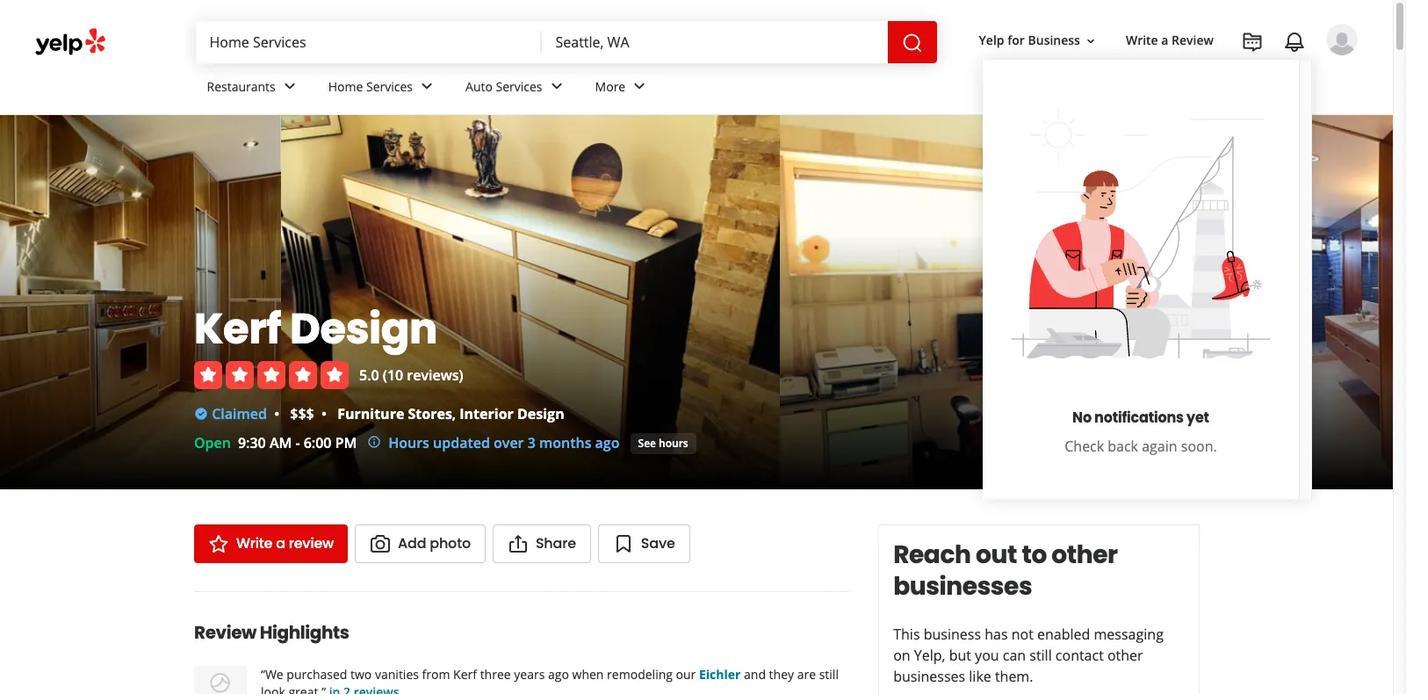 Task type: vqa. For each thing, say whether or not it's contained in the screenshot.
CAN on the bottom of the page
yes



Task type: locate. For each thing, give the bounding box(es) containing it.
not
[[1012, 625, 1034, 644]]

design up 3
[[518, 404, 565, 424]]

review highlights element
[[166, 591, 864, 694]]

1 vertical spatial a
[[276, 533, 285, 554]]

yelp
[[980, 32, 1005, 49]]

ago right months
[[595, 433, 620, 453]]

24 chevron down v2 image inside the restaurants link
[[279, 76, 300, 97]]

still right can
[[1030, 646, 1052, 665]]

out
[[976, 538, 1017, 572]]

businesses up 'business'
[[893, 569, 1032, 604]]

Near text field
[[556, 33, 874, 52]]

1 horizontal spatial 24 chevron down v2 image
[[417, 76, 438, 97]]

3 24 chevron down v2 image from the left
[[546, 76, 567, 97]]

review up jeff g. image
[[194, 620, 257, 645]]

1 horizontal spatial design
[[518, 404, 565, 424]]

other down messaging
[[1108, 646, 1143, 665]]

remodeling
[[607, 666, 673, 683]]

0 horizontal spatial still
[[820, 666, 839, 683]]

24 camera v2 image
[[370, 533, 391, 555]]

write right 24 star v2 image
[[236, 533, 273, 554]]

1 vertical spatial review
[[194, 620, 257, 645]]

open
[[194, 433, 231, 453]]

furniture
[[338, 404, 405, 424]]

1 services from the left
[[366, 78, 413, 95]]

eichler
[[700, 666, 741, 683]]

24 chevron down v2 image
[[279, 76, 300, 97], [417, 76, 438, 97], [546, 76, 567, 97]]

them.
[[995, 667, 1033, 686]]

see all 9 photos
[[1061, 423, 1171, 443]]

0 vertical spatial other
[[1052, 538, 1118, 572]]

businesses
[[893, 569, 1032, 604], [893, 667, 965, 686]]

again
[[1143, 437, 1178, 456]]

add photo
[[398, 533, 471, 554]]

1 horizontal spatial still
[[1030, 646, 1052, 665]]

back
[[1108, 437, 1139, 456]]

0 horizontal spatial services
[[366, 78, 413, 95]]

yelp for business button
[[972, 25, 1105, 57]]

kerf
[[194, 300, 281, 359], [454, 666, 477, 683]]

see
[[1061, 423, 1087, 443], [638, 435, 656, 450]]

photo of kerf design - seattle, wa, us. our built in office image
[[780, 115, 1280, 489]]

1 horizontal spatial review
[[1172, 32, 1215, 49]]

for
[[1008, 32, 1025, 49]]

services right home
[[366, 78, 413, 95]]

0 horizontal spatial 24 chevron down v2 image
[[279, 76, 300, 97]]

see left all
[[1061, 423, 1087, 443]]

a right 16 chevron down v2 icon
[[1162, 32, 1169, 49]]

0 horizontal spatial none field
[[210, 33, 528, 52]]

1 horizontal spatial ago
[[595, 433, 620, 453]]

0 vertical spatial a
[[1162, 32, 1169, 49]]

"
[[261, 666, 265, 683]]

home
[[328, 78, 363, 95]]

24 chevron down v2 image right restaurants
[[279, 76, 300, 97]]

0 vertical spatial businesses
[[893, 569, 1032, 604]]

3
[[528, 433, 536, 453]]

$$$
[[290, 404, 314, 424]]

check
[[1065, 437, 1105, 456]]

when
[[573, 666, 604, 683]]

services
[[366, 78, 413, 95], [496, 78, 543, 95]]

restaurants
[[207, 78, 276, 95]]

still
[[1030, 646, 1052, 665], [820, 666, 839, 683]]

review left projects "image" at the right of the page
[[1172, 32, 1215, 49]]

interior design link
[[460, 404, 565, 424]]

none field up business categories element
[[556, 33, 874, 52]]

businesses inside reach out to other businesses
[[893, 569, 1032, 604]]

yet
[[1187, 408, 1210, 428]]

24 share v2 image
[[508, 533, 529, 555]]

notifications
[[1095, 408, 1185, 428]]

three
[[480, 666, 511, 683]]

business categories element
[[193, 63, 1359, 114]]

0 vertical spatial still
[[1030, 646, 1052, 665]]

write for write a review
[[236, 533, 273, 554]]

write a review
[[236, 533, 334, 554]]

other inside reach out to other businesses
[[1052, 538, 1118, 572]]

,
[[452, 404, 456, 424]]

1 vertical spatial other
[[1108, 646, 1143, 665]]

review
[[1172, 32, 1215, 49], [194, 620, 257, 645]]

24 save outline v2 image
[[613, 533, 634, 555]]

other right to
[[1052, 538, 1118, 572]]

contact
[[1056, 646, 1104, 665]]

businesses down yelp,
[[893, 667, 965, 686]]

ago inside info alert
[[595, 433, 620, 453]]

0 horizontal spatial write
[[236, 533, 273, 554]]

0 vertical spatial write
[[1127, 32, 1159, 49]]

1 horizontal spatial none field
[[556, 33, 874, 52]]

write right 16 chevron down v2 icon
[[1127, 32, 1159, 49]]

a
[[1162, 32, 1169, 49], [276, 533, 285, 554]]

has
[[985, 625, 1008, 644]]

0 vertical spatial kerf
[[194, 300, 281, 359]]

0 vertical spatial design
[[290, 300, 438, 359]]

24 chevron down v2 image inside home services link
[[417, 76, 438, 97]]

1 vertical spatial ago
[[548, 666, 569, 683]]

months
[[540, 433, 592, 453]]

1 vertical spatial businesses
[[893, 667, 965, 686]]

services for auto services
[[496, 78, 543, 95]]

None search field
[[196, 21, 941, 63]]

none field up home services
[[210, 33, 528, 52]]

photo
[[430, 533, 471, 554]]

kerf right from
[[454, 666, 477, 683]]

share button
[[493, 525, 591, 563]]

1 horizontal spatial services
[[496, 78, 543, 95]]

24 chevron down v2 image right 'auto services'
[[546, 76, 567, 97]]

home services
[[328, 78, 413, 95]]

design
[[290, 300, 438, 359], [518, 404, 565, 424]]

other inside this business has not enabled messaging on yelp, but you can still contact other businesses like them.
[[1108, 646, 1143, 665]]

24 chevron down v2 image for restaurants
[[279, 76, 300, 97]]

auto
[[466, 78, 493, 95]]

(10
[[383, 366, 404, 385]]

design up 5.0
[[290, 300, 438, 359]]

they
[[769, 666, 795, 683]]

0 vertical spatial review
[[1172, 32, 1215, 49]]

0 horizontal spatial review
[[194, 620, 257, 645]]

24 chevron down v2 image
[[629, 76, 651, 97]]

business
[[924, 625, 981, 644]]

auto services link
[[452, 63, 581, 114]]

5.0 (10 reviews)
[[359, 366, 464, 385]]

2 businesses from the top
[[893, 667, 965, 686]]

furniture stores link
[[338, 404, 452, 424]]

still right are
[[820, 666, 839, 683]]

5 star rating image
[[194, 361, 349, 389]]

1 24 chevron down v2 image from the left
[[279, 76, 300, 97]]

Find text field
[[210, 33, 528, 52]]

1 none field from the left
[[210, 33, 528, 52]]

a left "review"
[[276, 533, 285, 554]]

1 horizontal spatial see
[[1061, 423, 1087, 443]]

1 horizontal spatial kerf
[[454, 666, 477, 683]]

write for write a review
[[1127, 32, 1159, 49]]

0 horizontal spatial see
[[638, 435, 656, 450]]

0 vertical spatial ago
[[595, 433, 620, 453]]

kerf up 5 star rating image
[[194, 300, 281, 359]]

see all 9 photos link
[[1032, 412, 1200, 454]]

24 chevron down v2 image for auto services
[[546, 76, 567, 97]]

hours updated over 3 months ago
[[389, 433, 620, 453]]

to
[[1022, 538, 1047, 572]]

but
[[949, 646, 971, 665]]

1 vertical spatial kerf
[[454, 666, 477, 683]]

hours
[[659, 435, 689, 450]]

2 24 chevron down v2 image from the left
[[417, 76, 438, 97]]

" we purchased two vanities from kerf three years ago when remodeling our eichler
[[261, 666, 741, 683]]

1 horizontal spatial a
[[1162, 32, 1169, 49]]

1 businesses from the top
[[893, 569, 1032, 604]]

we
[[265, 666, 284, 683]]

see left hours
[[638, 435, 656, 450]]

reach
[[893, 538, 971, 572]]

write inside user actions element
[[1127, 32, 1159, 49]]

1 horizontal spatial write
[[1127, 32, 1159, 49]]

services right auto
[[496, 78, 543, 95]]

see hours link
[[631, 433, 697, 454]]

look
[[261, 684, 285, 694]]

highlights
[[260, 620, 349, 645]]

and
[[744, 666, 766, 683]]

ago right years
[[548, 666, 569, 683]]

24 chevron down v2 image left auto
[[417, 76, 438, 97]]

reach out to other businesses
[[893, 538, 1118, 604]]

0 horizontal spatial kerf
[[194, 300, 281, 359]]

1 vertical spatial write
[[236, 533, 273, 554]]

1 vertical spatial design
[[518, 404, 565, 424]]

2 none field from the left
[[556, 33, 874, 52]]

from
[[422, 666, 450, 683]]

2 horizontal spatial 24 chevron down v2 image
[[546, 76, 567, 97]]

soon.
[[1182, 437, 1218, 456]]

none field find
[[210, 33, 528, 52]]

yelp for business
[[980, 32, 1081, 49]]

our
[[676, 666, 696, 683]]

this business has not enabled messaging on yelp, but you can still contact other businesses like them.
[[893, 625, 1164, 686]]

photo of kerf design - seattle, wa, us. lovely kerf bathroom image
[[1280, 115, 1407, 489]]

review inside user actions element
[[1172, 32, 1215, 49]]

None field
[[210, 33, 528, 52], [556, 33, 874, 52]]

0 horizontal spatial a
[[276, 533, 285, 554]]

see hours
[[638, 435, 689, 450]]

2 services from the left
[[496, 78, 543, 95]]

5.0
[[359, 366, 379, 385]]

add photo link
[[355, 525, 486, 563]]

write
[[1127, 32, 1159, 49], [236, 533, 273, 554]]

1 vertical spatial still
[[820, 666, 839, 683]]

24 chevron down v2 image inside auto services link
[[546, 76, 567, 97]]

0 horizontal spatial ago
[[548, 666, 569, 683]]



Task type: describe. For each thing, give the bounding box(es) containing it.
nolan p. image
[[1327, 24, 1359, 55]]

a for review
[[1162, 32, 1169, 49]]

no notifications yet check back again soon.
[[1065, 408, 1218, 456]]

notifications image
[[1285, 32, 1306, 53]]

user actions element
[[965, 22, 1383, 499]]

furniture stores , interior design
[[338, 404, 565, 424]]

jeff g. image
[[194, 666, 247, 694]]

pm
[[335, 433, 357, 453]]

9
[[1110, 423, 1119, 443]]

review highlights
[[194, 620, 349, 645]]

16 info v2 image
[[368, 435, 382, 449]]

hours
[[389, 433, 430, 453]]

two
[[351, 666, 372, 683]]

0 horizontal spatial design
[[290, 300, 438, 359]]

messaging
[[1094, 625, 1164, 644]]

enabled
[[1037, 625, 1090, 644]]

businesses inside this business has not enabled messaging on yelp, but you can still contact other businesses like them.
[[893, 667, 965, 686]]

purchased
[[287, 666, 347, 683]]

(10 reviews) link
[[383, 366, 464, 385]]

interior
[[460, 404, 514, 424]]

reviews)
[[407, 366, 464, 385]]

see for see hours
[[638, 435, 656, 450]]

business
[[1029, 32, 1081, 49]]

still inside this business has not enabled messaging on yelp, but you can still contact other businesses like them.
[[1030, 646, 1052, 665]]

stores
[[408, 404, 452, 424]]

you
[[975, 646, 999, 665]]

write a review link
[[1120, 25, 1222, 57]]

24 chevron down v2 image for home services
[[417, 76, 438, 97]]

9:30
[[238, 433, 266, 453]]

more
[[595, 78, 626, 95]]

updated
[[433, 433, 490, 453]]

auto services
[[466, 78, 543, 95]]

restaurants link
[[193, 63, 314, 114]]

photo of kerf design - seattle, wa, us. dining room credenza image
[[281, 115, 780, 489]]

share
[[536, 533, 576, 554]]

like
[[969, 667, 992, 686]]

add
[[398, 533, 427, 554]]

am
[[270, 433, 292, 453]]

yelp,
[[914, 646, 946, 665]]

services for home services
[[366, 78, 413, 95]]

no
[[1073, 408, 1092, 428]]

ago inside review highlights element
[[548, 666, 569, 683]]

info alert
[[368, 432, 620, 453]]

kerf design
[[194, 300, 438, 359]]

16 claim filled v2 image
[[194, 407, 208, 421]]

write a review
[[1127, 32, 1215, 49]]

years
[[514, 666, 545, 683]]

open 9:30 am - 6:00 pm
[[194, 433, 357, 453]]

photos
[[1122, 423, 1171, 443]]

review
[[289, 533, 334, 554]]

16 chevron down v2 image
[[1084, 34, 1098, 48]]

vanities
[[375, 666, 419, 683]]

6:00
[[304, 433, 332, 453]]

all
[[1090, 423, 1107, 443]]

home services link
[[314, 63, 452, 114]]

write a review link
[[194, 525, 348, 563]]

save button
[[598, 525, 690, 563]]

still inside the and they are still look great.
[[820, 666, 839, 683]]

are
[[798, 666, 816, 683]]

a for review
[[276, 533, 285, 554]]

search image
[[902, 32, 923, 53]]

none field near
[[556, 33, 874, 52]]

see for see all 9 photos
[[1061, 423, 1087, 443]]

and they are still look great.
[[261, 666, 839, 694]]

on
[[893, 646, 911, 665]]

-
[[296, 433, 300, 453]]

save
[[641, 533, 675, 554]]

24 star v2 image
[[208, 533, 229, 555]]

eichler button
[[700, 666, 741, 683]]

projects image
[[1243, 32, 1264, 53]]

more link
[[581, 63, 665, 114]]

claimed
[[212, 404, 267, 424]]

error illustration image
[[992, 88, 1291, 387]]

this
[[893, 625, 920, 644]]

photo of kerf design - seattle, wa, us. image
[[0, 115, 281, 489]]

kerf inside review highlights element
[[454, 666, 477, 683]]

over
[[494, 433, 524, 453]]



